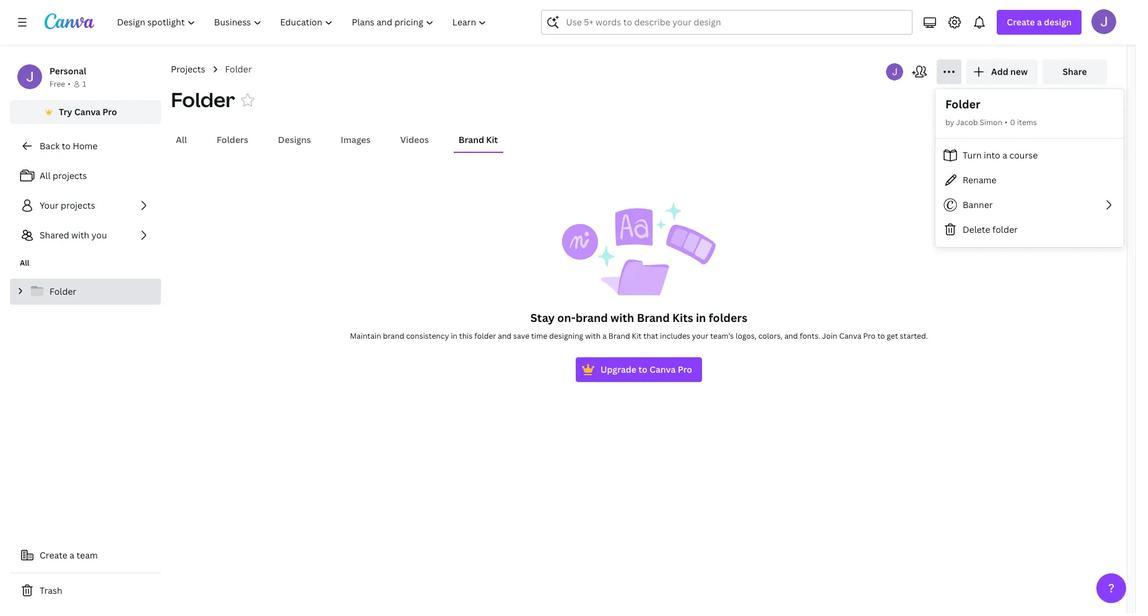 Task type: locate. For each thing, give the bounding box(es) containing it.
list
[[10, 164, 161, 248]]

None search field
[[542, 10, 913, 35]]

1 horizontal spatial brand
[[576, 310, 608, 325]]

brand kit
[[459, 134, 498, 146]]

1 horizontal spatial canva
[[650, 364, 676, 375]]

folder inside stay on-brand with brand kits in folders maintain brand consistency in this folder and save time designing with a brand kit that includes your team's logos, colors, and fonts. join canva pro to get started.
[[475, 331, 496, 341]]

with right designing
[[586, 331, 601, 341]]

1 vertical spatial folder
[[475, 331, 496, 341]]

canva inside try canva pro button
[[74, 106, 101, 118]]

folder right delete
[[993, 224, 1018, 235]]

delete folder button
[[936, 217, 1124, 242]]

0 items
[[1011, 117, 1038, 128]]

top level navigation element
[[109, 10, 498, 35]]

2 vertical spatial with
[[586, 331, 601, 341]]

kits
[[673, 310, 694, 325]]

your
[[692, 331, 709, 341]]

0 horizontal spatial create
[[40, 549, 67, 561]]

1 vertical spatial projects
[[61, 199, 95, 211]]

folders
[[217, 134, 248, 146]]

0 horizontal spatial brand
[[459, 134, 484, 146]]

and left fonts.
[[785, 331, 798, 341]]

to inside button
[[639, 364, 648, 375]]

2 vertical spatial canva
[[650, 364, 676, 375]]

jacob simon image
[[1092, 9, 1117, 34]]

join
[[823, 331, 838, 341]]

create inside dropdown button
[[1008, 16, 1036, 28]]

2 horizontal spatial pro
[[864, 331, 876, 341]]

to
[[62, 140, 71, 152], [878, 331, 886, 341], [639, 364, 648, 375]]

all inside button
[[176, 134, 187, 146]]

2 vertical spatial to
[[639, 364, 648, 375]]

banner button
[[936, 193, 1124, 217]]

projects right your
[[61, 199, 95, 211]]

projects down the back to home
[[53, 170, 87, 182]]

0 vertical spatial folder link
[[225, 63, 252, 76]]

your projects
[[40, 199, 95, 211]]

pro left get
[[864, 331, 876, 341]]

2 vertical spatial brand
[[609, 331, 630, 341]]

0 horizontal spatial with
[[71, 229, 89, 241]]

you
[[92, 229, 107, 241]]

your
[[40, 199, 59, 211]]

canva right try
[[74, 106, 101, 118]]

1 vertical spatial canva
[[840, 331, 862, 341]]

0 vertical spatial with
[[71, 229, 89, 241]]

projects
[[53, 170, 87, 182], [61, 199, 95, 211]]

try canva pro
[[59, 106, 117, 118]]

all inside list
[[40, 170, 50, 182]]

in
[[696, 310, 707, 325], [451, 331, 458, 341]]

0 vertical spatial canva
[[74, 106, 101, 118]]

time
[[532, 331, 548, 341]]

a inside button
[[1003, 149, 1008, 161]]

2 vertical spatial pro
[[678, 364, 693, 375]]

2 horizontal spatial all
[[176, 134, 187, 146]]

this
[[460, 331, 473, 341]]

0 vertical spatial kit
[[487, 134, 498, 146]]

0 vertical spatial in
[[696, 310, 707, 325]]

pro up back to home link
[[103, 106, 117, 118]]

canva inside stay on-brand with brand kits in folders maintain brand consistency in this folder and save time designing with a brand kit that includes your team's logos, colors, and fonts. join canva pro to get started.
[[840, 331, 862, 341]]

your projects link
[[10, 193, 161, 218]]

1 horizontal spatial create
[[1008, 16, 1036, 28]]

0 horizontal spatial folder link
[[10, 279, 161, 305]]

1 horizontal spatial and
[[785, 331, 798, 341]]

brand left that in the right of the page
[[609, 331, 630, 341]]

create left the team
[[40, 549, 67, 561]]

projects link
[[171, 63, 205, 76]]

1 horizontal spatial all
[[40, 170, 50, 182]]

items
[[1018, 117, 1038, 128]]

on-
[[558, 310, 576, 325]]

to left get
[[878, 331, 886, 341]]

to right the upgrade
[[639, 364, 648, 375]]

0 vertical spatial all
[[176, 134, 187, 146]]

1 vertical spatial kit
[[632, 331, 642, 341]]

shared
[[40, 229, 69, 241]]

1 vertical spatial folder link
[[10, 279, 161, 305]]

create inside 'button'
[[40, 549, 67, 561]]

add
[[992, 66, 1009, 77]]

0 horizontal spatial in
[[451, 331, 458, 341]]

back to home
[[40, 140, 98, 152]]

all for all projects
[[40, 170, 50, 182]]

0 horizontal spatial folder
[[475, 331, 496, 341]]

and left save
[[498, 331, 512, 341]]

to right back
[[62, 140, 71, 152]]

pro
[[103, 106, 117, 118], [864, 331, 876, 341], [678, 364, 693, 375]]

1 horizontal spatial kit
[[632, 331, 642, 341]]

1 horizontal spatial to
[[639, 364, 648, 375]]

canva right join
[[840, 331, 862, 341]]

pro down includes
[[678, 364, 693, 375]]

with up the upgrade
[[611, 310, 635, 325]]

0 vertical spatial projects
[[53, 170, 87, 182]]

0 vertical spatial to
[[62, 140, 71, 152]]

with
[[71, 229, 89, 241], [611, 310, 635, 325], [586, 331, 601, 341]]

0 horizontal spatial to
[[62, 140, 71, 152]]

brand
[[459, 134, 484, 146], [637, 310, 670, 325], [609, 331, 630, 341]]

1 vertical spatial all
[[40, 170, 50, 182]]

0 vertical spatial folder
[[993, 224, 1018, 235]]

a left design
[[1038, 16, 1043, 28]]

brand right maintain
[[383, 331, 404, 341]]

2 horizontal spatial to
[[878, 331, 886, 341]]

0 horizontal spatial and
[[498, 331, 512, 341]]

started.
[[901, 331, 929, 341]]

folder down 'shared'
[[50, 286, 76, 297]]

1 vertical spatial to
[[878, 331, 886, 341]]

brand right the videos
[[459, 134, 484, 146]]

1 horizontal spatial folder
[[993, 224, 1018, 235]]

0 vertical spatial pro
[[103, 106, 117, 118]]

add new button
[[967, 59, 1038, 84]]

that
[[644, 331, 659, 341]]

projects inside your projects link
[[61, 199, 95, 211]]

all
[[176, 134, 187, 146], [40, 170, 50, 182], [20, 258, 29, 268]]

2 horizontal spatial canva
[[840, 331, 862, 341]]

0 vertical spatial brand
[[459, 134, 484, 146]]

1 vertical spatial brand
[[383, 331, 404, 341]]

personal
[[50, 65, 86, 77]]

a inside dropdown button
[[1038, 16, 1043, 28]]

trash link
[[10, 579, 161, 603]]

to for back to home
[[62, 140, 71, 152]]

1
[[82, 79, 86, 89]]

a right into
[[1003, 149, 1008, 161]]

1 vertical spatial with
[[611, 310, 635, 325]]

folder link up folder button
[[225, 63, 252, 76]]

canva inside upgrade to canva pro button
[[650, 364, 676, 375]]

0 horizontal spatial kit
[[487, 134, 498, 146]]

projects
[[171, 63, 205, 75]]

brand up that in the right of the page
[[637, 310, 670, 325]]

kit
[[487, 134, 498, 146], [632, 331, 642, 341]]

1 vertical spatial pro
[[864, 331, 876, 341]]

folder link down shared with you link
[[10, 279, 161, 305]]

folder
[[225, 63, 252, 75], [171, 86, 235, 113], [946, 97, 981, 112], [50, 286, 76, 297]]

videos
[[401, 134, 429, 146]]

0 horizontal spatial pro
[[103, 106, 117, 118]]

consistency
[[406, 331, 449, 341]]

1 vertical spatial create
[[40, 549, 67, 561]]

images
[[341, 134, 371, 146]]

2 and from the left
[[785, 331, 798, 341]]

a up the upgrade
[[603, 331, 607, 341]]

in right kits
[[696, 310, 707, 325]]

2 vertical spatial all
[[20, 258, 29, 268]]

in left this
[[451, 331, 458, 341]]

a
[[1038, 16, 1043, 28], [1003, 149, 1008, 161], [603, 331, 607, 341], [70, 549, 74, 561]]

Search search field
[[566, 11, 889, 34]]

all for 'all' button
[[176, 134, 187, 146]]

canva down that in the right of the page
[[650, 364, 676, 375]]

home
[[73, 140, 98, 152]]

try
[[59, 106, 72, 118]]

0 vertical spatial create
[[1008, 16, 1036, 28]]

a left the team
[[70, 549, 74, 561]]

pro inside try canva pro button
[[103, 106, 117, 118]]

maintain
[[350, 331, 381, 341]]

create left design
[[1008, 16, 1036, 28]]

turn into a course
[[963, 149, 1038, 161]]

brand
[[576, 310, 608, 325], [383, 331, 404, 341]]

projects inside all projects link
[[53, 170, 87, 182]]

folders
[[709, 310, 748, 325]]

canva
[[74, 106, 101, 118], [840, 331, 862, 341], [650, 364, 676, 375]]

folder link
[[225, 63, 252, 76], [10, 279, 161, 305]]

folder
[[993, 224, 1018, 235], [475, 331, 496, 341]]

1 vertical spatial brand
[[637, 310, 670, 325]]

folder up folder button
[[225, 63, 252, 75]]

folder right this
[[475, 331, 496, 341]]

brand kit button
[[454, 128, 503, 152]]

projects for all projects
[[53, 170, 87, 182]]

brand up designing
[[576, 310, 608, 325]]

shared with you link
[[10, 223, 161, 248]]

with left you
[[71, 229, 89, 241]]

1 horizontal spatial pro
[[678, 364, 693, 375]]

0 horizontal spatial canva
[[74, 106, 101, 118]]



Task type: describe. For each thing, give the bounding box(es) containing it.
folder down projects link
[[171, 86, 235, 113]]

1 horizontal spatial with
[[586, 331, 601, 341]]

share button
[[1043, 59, 1108, 84]]

back to home link
[[10, 134, 161, 159]]

videos button
[[396, 128, 434, 152]]

team
[[77, 549, 98, 561]]

1 and from the left
[[498, 331, 512, 341]]

course
[[1010, 149, 1038, 161]]

fonts.
[[800, 331, 821, 341]]

0 horizontal spatial all
[[20, 258, 29, 268]]

add new
[[992, 66, 1028, 77]]

upgrade
[[601, 364, 637, 375]]

create a design button
[[998, 10, 1082, 35]]

images button
[[336, 128, 376, 152]]

create for create a team
[[40, 549, 67, 561]]

2 horizontal spatial brand
[[637, 310, 670, 325]]

brand inside button
[[459, 134, 484, 146]]

1 horizontal spatial in
[[696, 310, 707, 325]]

turn
[[963, 149, 982, 161]]

1 vertical spatial in
[[451, 331, 458, 341]]

save
[[514, 331, 530, 341]]

design
[[1045, 16, 1072, 28]]

to inside stay on-brand with brand kits in folders maintain brand consistency in this folder and save time designing with a brand kit that includes your team's logos, colors, and fonts. join canva pro to get started.
[[878, 331, 886, 341]]

banner
[[963, 199, 993, 211]]

get
[[887, 331, 899, 341]]

•
[[68, 79, 71, 89]]

trash
[[40, 585, 62, 597]]

list containing all projects
[[10, 164, 161, 248]]

back
[[40, 140, 60, 152]]

free
[[50, 79, 65, 89]]

all button
[[171, 128, 192, 152]]

rename
[[963, 174, 997, 186]]

colors,
[[759, 331, 783, 341]]

delete folder
[[963, 224, 1018, 235]]

folder button
[[171, 86, 235, 113]]

shared with you
[[40, 229, 107, 241]]

simon
[[980, 117, 1003, 128]]

pro inside upgrade to canva pro button
[[678, 364, 693, 375]]

create a team button
[[10, 543, 161, 568]]

folder up the jacob
[[946, 97, 981, 112]]

all projects
[[40, 170, 87, 182]]

logos,
[[736, 331, 757, 341]]

stay on-brand with brand kits in folders maintain brand consistency in this folder and save time designing with a brand kit that includes your team's logos, colors, and fonts. join canva pro to get started.
[[350, 310, 929, 341]]

pro inside stay on-brand with brand kits in folders maintain brand consistency in this folder and save time designing with a brand kit that includes your team's logos, colors, and fonts. join canva pro to get started.
[[864, 331, 876, 341]]

kit inside stay on-brand with brand kits in folders maintain brand consistency in this folder and save time designing with a brand kit that includes your team's logos, colors, and fonts. join canva pro to get started.
[[632, 331, 642, 341]]

create a team
[[40, 549, 98, 561]]

designs
[[278, 134, 311, 146]]

2 horizontal spatial with
[[611, 310, 635, 325]]

by
[[946, 117, 955, 128]]

designs button
[[273, 128, 316, 152]]

all projects link
[[10, 164, 161, 188]]

a inside stay on-brand with brand kits in folders maintain brand consistency in this folder and save time designing with a brand kit that includes your team's logos, colors, and fonts. join canva pro to get started.
[[603, 331, 607, 341]]

designing
[[550, 331, 584, 341]]

a inside 'button'
[[70, 549, 74, 561]]

kit inside button
[[487, 134, 498, 146]]

to for upgrade to canva pro
[[639, 364, 648, 375]]

create a design
[[1008, 16, 1072, 28]]

folders button
[[212, 128, 253, 152]]

0 horizontal spatial brand
[[383, 331, 404, 341]]

upgrade to canva pro button
[[576, 357, 703, 382]]

stay
[[531, 310, 555, 325]]

upgrade to canva pro
[[601, 364, 693, 375]]

by jacob simon
[[946, 117, 1003, 128]]

create for create a design
[[1008, 16, 1036, 28]]

folder inside button
[[993, 224, 1018, 235]]

free •
[[50, 79, 71, 89]]

share
[[1063, 66, 1088, 77]]

0
[[1011, 117, 1016, 128]]

1 horizontal spatial folder link
[[225, 63, 252, 76]]

into
[[984, 149, 1001, 161]]

projects for your projects
[[61, 199, 95, 211]]

1 horizontal spatial brand
[[609, 331, 630, 341]]

delete
[[963, 224, 991, 235]]

try canva pro button
[[10, 100, 161, 124]]

team's
[[711, 331, 734, 341]]

rename button
[[936, 168, 1124, 193]]

includes
[[660, 331, 691, 341]]

new
[[1011, 66, 1028, 77]]

0 vertical spatial brand
[[576, 310, 608, 325]]

turn into a course button
[[936, 143, 1124, 168]]

jacob
[[957, 117, 978, 128]]



Task type: vqa. For each thing, say whether or not it's contained in the screenshot.
TRY CANVA PRO button
yes



